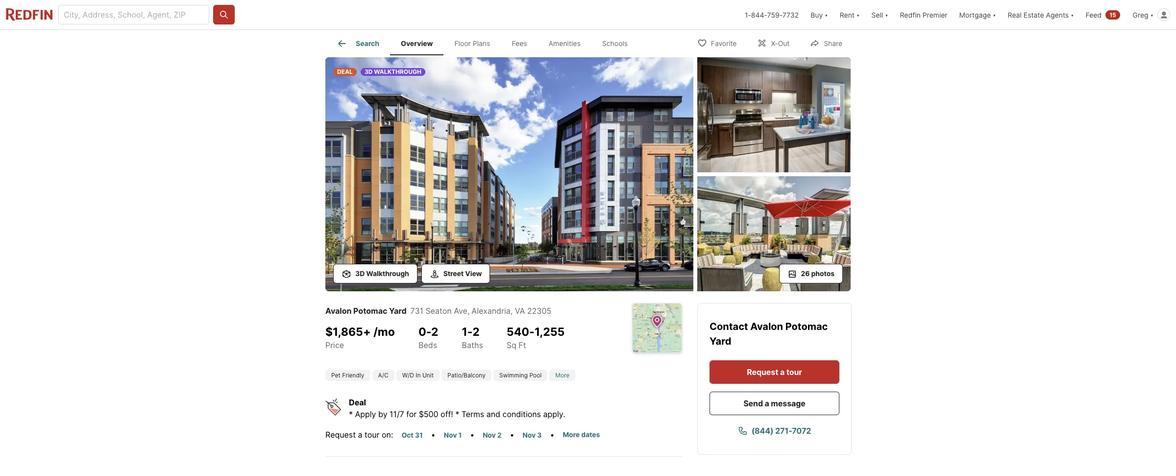 Task type: describe. For each thing, give the bounding box(es) containing it.
buy ▾
[[811, 11, 828, 19]]

for
[[406, 410, 417, 419]]

• for nov 3
[[550, 430, 554, 440]]

floor plans tab
[[444, 32, 501, 55]]

favorite button
[[689, 33, 745, 53]]

avalon potomac yard
[[710, 321, 828, 347]]

pet
[[331, 372, 341, 379]]

rent ▾ button
[[834, 0, 866, 29]]

seaton
[[426, 306, 452, 316]]

schools tab
[[591, 32, 639, 55]]

sell ▾ button
[[866, 0, 894, 29]]

▾ inside dropdown button
[[1071, 11, 1074, 19]]

patio/balcony
[[447, 372, 486, 379]]

ave
[[454, 306, 467, 316]]

send
[[743, 399, 763, 409]]

view
[[465, 270, 482, 278]]

overview tab
[[390, 32, 444, 55]]

agents
[[1046, 11, 1069, 19]]

avalon for avalon potomac yard 731 seaton ave , alexandria , va 22305
[[325, 306, 352, 316]]

nov 1
[[444, 431, 462, 440]]

• for nov 2
[[510, 430, 514, 440]]

more dates
[[563, 431, 600, 439]]

unit
[[422, 372, 434, 379]]

alexandria
[[472, 306, 510, 316]]

message
[[771, 399, 805, 409]]

sq
[[507, 340, 516, 350]]

dates
[[581, 431, 600, 439]]

1 * from the left
[[349, 410, 353, 419]]

2 * from the left
[[455, 410, 459, 419]]

walkthrough
[[366, 270, 409, 278]]

nov 2 button
[[478, 430, 506, 441]]

ft
[[519, 340, 526, 350]]

sell
[[871, 11, 883, 19]]

avalon potomac yard 731 seaton ave , alexandria , va 22305
[[325, 306, 551, 316]]

2 for 0-2
[[431, 325, 438, 339]]

$500
[[419, 410, 438, 419]]

oct 31
[[401, 431, 423, 440]]

City, Address, School, Agent, ZIP search field
[[58, 5, 209, 25]]

540-
[[507, 325, 535, 339]]

731
[[410, 306, 423, 316]]

fees tab
[[501, 32, 538, 55]]

▾ for buy ▾
[[825, 11, 828, 19]]

15
[[1109, 11, 1116, 18]]

1- for 2
[[462, 325, 472, 339]]

contact
[[710, 321, 750, 333]]

floor plans
[[454, 39, 490, 48]]

share button
[[802, 33, 851, 53]]

pet friendly
[[331, 372, 364, 379]]

greg
[[1133, 11, 1148, 19]]

• for nov 1
[[470, 430, 474, 440]]

0-2 beds
[[418, 325, 438, 350]]

nov 3
[[523, 431, 542, 440]]

nov for nov 3
[[523, 431, 536, 440]]

apply.
[[543, 410, 565, 419]]

1,255
[[535, 325, 565, 339]]

0-
[[418, 325, 431, 339]]

w/d in unit
[[402, 372, 434, 379]]

more for more dates
[[563, 431, 580, 439]]

mortgage ▾ button
[[953, 0, 1002, 29]]

1-2 baths
[[462, 325, 483, 350]]

request a tour
[[747, 368, 802, 377]]

estate
[[1024, 11, 1044, 19]]

a for request a tour
[[780, 368, 785, 377]]

schools
[[602, 39, 628, 48]]

1- for 844-
[[745, 11, 751, 19]]

swimming
[[499, 372, 528, 379]]

oct
[[401, 431, 413, 440]]

deal
[[349, 398, 366, 408]]

2 inside 'button'
[[497, 431, 502, 440]]

mortgage
[[959, 11, 991, 19]]

fees
[[512, 39, 527, 48]]

(844) 271-7072 link
[[710, 419, 839, 443]]

sell ▾ button
[[871, 0, 888, 29]]

759-
[[767, 11, 782, 19]]

send a message button
[[710, 392, 839, 416]]

x-out button
[[749, 33, 798, 53]]

3d walkthrough
[[355, 270, 409, 278]]

by
[[378, 410, 387, 419]]

amenities tab
[[538, 32, 591, 55]]

feed
[[1086, 11, 1102, 19]]

swimming pool
[[499, 372, 542, 379]]

terms
[[461, 410, 484, 419]]

(844)
[[751, 426, 773, 436]]

26
[[801, 270, 810, 278]]

a for send a message
[[765, 399, 769, 409]]

and
[[486, 410, 500, 419]]

buy
[[811, 11, 823, 19]]

x-out
[[771, 39, 790, 47]]

in
[[416, 372, 421, 379]]

nov 1 button
[[439, 430, 466, 441]]

real estate agents ▾ button
[[1002, 0, 1080, 29]]

• for oct 31
[[431, 430, 435, 440]]

price
[[325, 340, 344, 350]]



Task type: locate. For each thing, give the bounding box(es) containing it.
yard for avalon potomac yard 731 seaton ave , alexandria , va 22305
[[389, 306, 406, 316]]

1 horizontal spatial tour
[[786, 368, 802, 377]]

avalon up request a tour button
[[750, 321, 783, 333]]

* right the off!
[[455, 410, 459, 419]]

yard inside avalon potomac yard
[[710, 336, 731, 347]]

avalon up the $1,865+
[[325, 306, 352, 316]]

2 up beds
[[431, 325, 438, 339]]

$1,865+ /mo price
[[325, 325, 395, 350]]

0 horizontal spatial 1-
[[462, 325, 472, 339]]

1 vertical spatial 3d
[[355, 270, 365, 278]]

real estate agents ▾ link
[[1008, 0, 1074, 29]]

request a tour on:
[[325, 430, 393, 440]]

pool
[[529, 372, 542, 379]]

1 horizontal spatial 2
[[472, 325, 480, 339]]

nov left the 1
[[444, 431, 457, 440]]

,
[[467, 306, 470, 316], [510, 306, 513, 316]]

540-1,255 sq ft
[[507, 325, 565, 350]]

a/c
[[378, 372, 388, 379]]

a down 'apply'
[[358, 430, 362, 440]]

walkthrough
[[374, 68, 421, 75]]

▾ right rent
[[856, 11, 860, 19]]

2 , from the left
[[510, 306, 513, 316]]

tab list containing search
[[325, 30, 646, 55]]

▾ right agents on the top right of page
[[1071, 11, 1074, 19]]

rent ▾ button
[[840, 0, 860, 29]]

1 nov from the left
[[444, 431, 457, 440]]

1- left 759-
[[745, 11, 751, 19]]

1 vertical spatial tour
[[365, 430, 380, 440]]

• right 31 on the left bottom
[[431, 430, 435, 440]]

a for request a tour on:
[[358, 430, 362, 440]]

1 vertical spatial a
[[765, 399, 769, 409]]

(844) 271-7072 button
[[710, 419, 839, 443]]

request a tour button
[[710, 361, 839, 384]]

friendly
[[342, 372, 364, 379]]

* down deal
[[349, 410, 353, 419]]

real estate agents ▾
[[1008, 11, 1074, 19]]

1 horizontal spatial nov
[[483, 431, 496, 440]]

1 horizontal spatial request
[[747, 368, 778, 377]]

submit search image
[[219, 10, 229, 20]]

conditions
[[502, 410, 541, 419]]

1 horizontal spatial potomac
[[785, 321, 828, 333]]

a inside request a tour button
[[780, 368, 785, 377]]

0 horizontal spatial *
[[349, 410, 353, 419]]

0 horizontal spatial nov
[[444, 431, 457, 440]]

0 horizontal spatial yard
[[389, 306, 406, 316]]

va
[[515, 306, 525, 316]]

mortgage ▾
[[959, 11, 996, 19]]

a up message
[[780, 368, 785, 377]]

street view button
[[421, 264, 490, 284]]

overview
[[401, 39, 433, 48]]

nov for nov 2
[[483, 431, 496, 440]]

1 horizontal spatial avalon
[[750, 321, 783, 333]]

2 horizontal spatial nov
[[523, 431, 536, 440]]

request down 'apply'
[[325, 430, 356, 440]]

1 , from the left
[[467, 306, 470, 316]]

yard for avalon potomac yard
[[710, 336, 731, 347]]

0 vertical spatial tour
[[786, 368, 802, 377]]

yard left "731"
[[389, 306, 406, 316]]

tour for request a tour on:
[[365, 430, 380, 440]]

2 down 'and'
[[497, 431, 502, 440]]

nov down 'and'
[[483, 431, 496, 440]]

plans
[[473, 39, 490, 48]]

0 vertical spatial 3d
[[365, 68, 373, 75]]

▾ for rent ▾
[[856, 11, 860, 19]]

potomac for avalon potomac yard
[[785, 321, 828, 333]]

2 vertical spatial a
[[358, 430, 362, 440]]

5 ▾ from the left
[[1071, 11, 1074, 19]]

2 ▾ from the left
[[856, 11, 860, 19]]

3d for 3d walkthrough
[[365, 68, 373, 75]]

redfin premier button
[[894, 0, 953, 29]]

(844) 271-7072
[[751, 426, 811, 436]]

redfin
[[900, 11, 921, 19]]

3 ▾ from the left
[[885, 11, 888, 19]]

1 horizontal spatial 1-
[[745, 11, 751, 19]]

more
[[555, 372, 570, 379], [563, 431, 580, 439]]

w/d
[[402, 372, 414, 379]]

tour for request a tour
[[786, 368, 802, 377]]

3 • from the left
[[510, 430, 514, 440]]

image image
[[325, 57, 693, 292], [697, 57, 851, 172], [697, 176, 851, 292]]

nov left 3
[[523, 431, 536, 440]]

7072
[[792, 426, 811, 436]]

avalon for avalon potomac yard
[[750, 321, 783, 333]]

0 horizontal spatial ,
[[467, 306, 470, 316]]

0 horizontal spatial 2
[[431, 325, 438, 339]]

out
[[778, 39, 790, 47]]

▾ right sell
[[885, 11, 888, 19]]

more right pool
[[555, 372, 570, 379]]

more left the dates
[[563, 431, 580, 439]]

1- up "baths"
[[462, 325, 472, 339]]

premier
[[923, 11, 947, 19]]

potomac
[[353, 306, 387, 316], [785, 321, 828, 333]]

0 vertical spatial request
[[747, 368, 778, 377]]

nov inside "button"
[[523, 431, 536, 440]]

26 photos button
[[779, 264, 843, 284]]

$1,865+
[[325, 325, 371, 339]]

0 vertical spatial potomac
[[353, 306, 387, 316]]

search
[[356, 39, 379, 48]]

nov for nov 1
[[444, 431, 457, 440]]

nov 2
[[483, 431, 502, 440]]

0 vertical spatial yard
[[389, 306, 406, 316]]

, left alexandria
[[467, 306, 470, 316]]

3
[[537, 431, 542, 440]]

6 ▾ from the left
[[1150, 11, 1153, 19]]

3d for 3d walkthrough
[[355, 270, 365, 278]]

baths
[[462, 340, 483, 350]]

buy ▾ button
[[811, 0, 828, 29]]

rent
[[840, 11, 855, 19]]

3d right deal
[[365, 68, 373, 75]]

271-
[[775, 426, 792, 436]]

▾ right the buy
[[825, 11, 828, 19]]

3d
[[365, 68, 373, 75], [355, 270, 365, 278]]

• right the "nov 2" 'button'
[[510, 430, 514, 440]]

nov inside 'button'
[[483, 431, 496, 440]]

0 horizontal spatial tour
[[365, 430, 380, 440]]

1-844-759-7732
[[745, 11, 799, 19]]

1 horizontal spatial ,
[[510, 306, 513, 316]]

1 vertical spatial 1-
[[462, 325, 472, 339]]

2 for 1-2
[[472, 325, 480, 339]]

yard down contact
[[710, 336, 731, 347]]

redfin premier
[[900, 11, 947, 19]]

deal
[[337, 68, 353, 75]]

1 • from the left
[[431, 430, 435, 440]]

potomac inside avalon potomac yard
[[785, 321, 828, 333]]

off!
[[441, 410, 453, 419]]

sell ▾
[[871, 11, 888, 19]]

share
[[824, 39, 842, 47]]

1 horizontal spatial a
[[765, 399, 769, 409]]

request inside button
[[747, 368, 778, 377]]

0 horizontal spatial request
[[325, 430, 356, 440]]

1- inside 1-2 baths
[[462, 325, 472, 339]]

• right 3
[[550, 430, 554, 440]]

▾ right mortgage
[[993, 11, 996, 19]]

greg ▾
[[1133, 11, 1153, 19]]

2 inside 1-2 baths
[[472, 325, 480, 339]]

more for more
[[555, 372, 570, 379]]

1 vertical spatial more
[[563, 431, 580, 439]]

, left va
[[510, 306, 513, 316]]

0 horizontal spatial a
[[358, 430, 362, 440]]

tour up message
[[786, 368, 802, 377]]

tab list
[[325, 30, 646, 55]]

1 vertical spatial yard
[[710, 336, 731, 347]]

844-
[[751, 11, 767, 19]]

more inside button
[[563, 431, 580, 439]]

3d left walkthrough
[[355, 270, 365, 278]]

0 horizontal spatial avalon
[[325, 306, 352, 316]]

search link
[[336, 38, 379, 49]]

request
[[747, 368, 778, 377], [325, 430, 356, 440]]

a inside send a message button
[[765, 399, 769, 409]]

2 nov from the left
[[483, 431, 496, 440]]

a right 'send'
[[765, 399, 769, 409]]

▾ for sell ▾
[[885, 11, 888, 19]]

nov 3 button
[[518, 430, 546, 441]]

4 • from the left
[[550, 430, 554, 440]]

▾ right greg
[[1150, 11, 1153, 19]]

▾ for greg ▾
[[1150, 11, 1153, 19]]

1 vertical spatial potomac
[[785, 321, 828, 333]]

1
[[458, 431, 462, 440]]

1-844-759-7732 link
[[745, 11, 799, 19]]

• right the 1
[[470, 430, 474, 440]]

2 up "baths"
[[472, 325, 480, 339]]

tour left on:
[[365, 430, 380, 440]]

tour inside request a tour button
[[786, 368, 802, 377]]

request for request a tour
[[747, 368, 778, 377]]

potomac for avalon potomac yard 731 seaton ave , alexandria , va 22305
[[353, 306, 387, 316]]

0 horizontal spatial potomac
[[353, 306, 387, 316]]

deal * apply by 11/7 for $500 off!  * terms and conditions apply.
[[349, 398, 565, 419]]

nov
[[444, 431, 457, 440], [483, 431, 496, 440], [523, 431, 536, 440]]

2 horizontal spatial a
[[780, 368, 785, 377]]

3d inside button
[[355, 270, 365, 278]]

1 ▾ from the left
[[825, 11, 828, 19]]

3 nov from the left
[[523, 431, 536, 440]]

0 vertical spatial avalon
[[325, 306, 352, 316]]

tour
[[786, 368, 802, 377], [365, 430, 380, 440]]

2 • from the left
[[470, 430, 474, 440]]

2
[[431, 325, 438, 339], [472, 325, 480, 339], [497, 431, 502, 440]]

a
[[780, 368, 785, 377], [765, 399, 769, 409], [358, 430, 362, 440]]

0 vertical spatial more
[[555, 372, 570, 379]]

nov inside button
[[444, 431, 457, 440]]

avalon
[[325, 306, 352, 316], [750, 321, 783, 333]]

map entry image
[[633, 304, 682, 353]]

request for request a tour on:
[[325, 430, 356, 440]]

0 vertical spatial 1-
[[745, 11, 751, 19]]

real
[[1008, 11, 1022, 19]]

1 horizontal spatial *
[[455, 410, 459, 419]]

2 inside 0-2 beds
[[431, 325, 438, 339]]

beds
[[418, 340, 437, 350]]

7732
[[782, 11, 799, 19]]

2 horizontal spatial 2
[[497, 431, 502, 440]]

street view
[[443, 270, 482, 278]]

street
[[443, 270, 464, 278]]

avalon inside avalon potomac yard
[[750, 321, 783, 333]]

request up 'send'
[[747, 368, 778, 377]]

floor
[[454, 39, 471, 48]]

1 vertical spatial request
[[325, 430, 356, 440]]

buy ▾ button
[[805, 0, 834, 29]]

1 vertical spatial avalon
[[750, 321, 783, 333]]

rent ▾
[[840, 11, 860, 19]]

▾ for mortgage ▾
[[993, 11, 996, 19]]

oct 31 button
[[397, 430, 427, 441]]

4 ▾ from the left
[[993, 11, 996, 19]]

0 vertical spatial a
[[780, 368, 785, 377]]

1 horizontal spatial yard
[[710, 336, 731, 347]]

26 photos
[[801, 270, 834, 278]]



Task type: vqa. For each thing, say whether or not it's contained in the screenshot.


